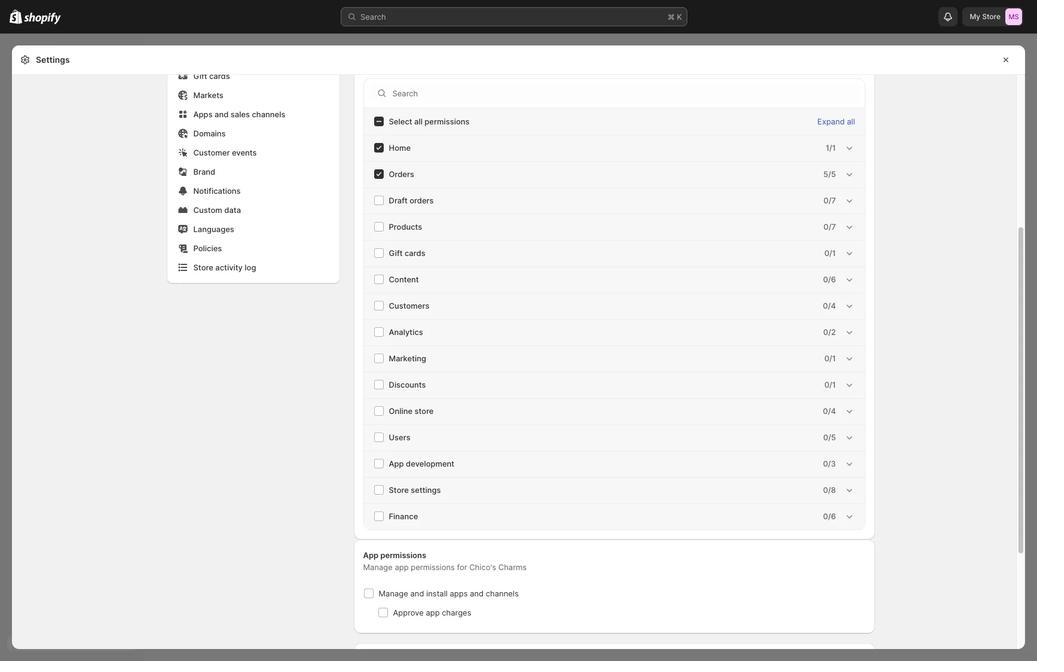 Task type: locate. For each thing, give the bounding box(es) containing it.
store for store settings
[[389, 485, 409, 495]]

development
[[406, 459, 455, 468]]

1 0/4 from the top
[[824, 301, 837, 310]]

0/4 up "0/5"
[[824, 406, 837, 416]]

all for select
[[415, 117, 423, 126]]

0 vertical spatial app
[[389, 459, 404, 468]]

0/4 up 0/2
[[824, 301, 837, 310]]

3 0/1 from the top
[[825, 380, 837, 389]]

1 horizontal spatial app
[[389, 459, 404, 468]]

app down install
[[426, 608, 440, 617]]

0/4
[[824, 301, 837, 310], [824, 406, 837, 416]]

1 horizontal spatial and
[[411, 589, 424, 598]]

and for install
[[411, 589, 424, 598]]

domains
[[194, 129, 226, 138]]

products
[[389, 222, 423, 232]]

0 horizontal spatial store
[[194, 263, 213, 272]]

1 horizontal spatial shopify image
[[24, 12, 61, 24]]

0 vertical spatial channels
[[252, 109, 286, 119]]

cards
[[209, 71, 230, 81], [405, 248, 426, 258]]

1 0/1 from the top
[[825, 248, 837, 258]]

custom
[[194, 205, 222, 215]]

dialog
[[1031, 45, 1038, 649]]

permissions
[[425, 117, 470, 126], [381, 550, 427, 560], [411, 562, 455, 572]]

manage
[[363, 562, 393, 572], [379, 589, 409, 598]]

0/6
[[824, 275, 837, 284], [824, 512, 837, 521]]

0/6 down 0/8
[[824, 512, 837, 521]]

0/6 up 0/2
[[824, 275, 837, 284]]

gift cards up markets
[[194, 71, 230, 81]]

0/5
[[824, 433, 837, 442]]

1 vertical spatial cards
[[405, 248, 426, 258]]

0 horizontal spatial and
[[215, 109, 229, 119]]

store up finance
[[389, 485, 409, 495]]

0/1
[[825, 248, 837, 258], [825, 354, 837, 363], [825, 380, 837, 389]]

2 vertical spatial permissions
[[411, 562, 455, 572]]

0 horizontal spatial all
[[415, 117, 423, 126]]

1 vertical spatial 0/6
[[824, 512, 837, 521]]

2 0/7 from the top
[[824, 222, 837, 232]]

2 vertical spatial 0/1
[[825, 380, 837, 389]]

app
[[395, 562, 409, 572], [426, 608, 440, 617]]

and right apps
[[215, 109, 229, 119]]

store
[[983, 12, 1001, 21], [194, 263, 213, 272], [389, 485, 409, 495]]

and
[[215, 109, 229, 119], [411, 589, 424, 598], [470, 589, 484, 598]]

manage up approve
[[379, 589, 409, 598]]

app inside app permissions manage app permissions for chico's charms
[[363, 550, 379, 560]]

0 vertical spatial 0/4
[[824, 301, 837, 310]]

channels
[[252, 109, 286, 119], [486, 589, 519, 598]]

store down policies
[[194, 263, 213, 272]]

0 vertical spatial 0/1
[[825, 248, 837, 258]]

customer events
[[194, 148, 257, 157]]

notifications
[[194, 186, 241, 196]]

languages
[[194, 224, 234, 234]]

0/1 for gift cards
[[825, 248, 837, 258]]

app permissions manage app permissions for chico's charms
[[363, 550, 527, 572]]

2 vertical spatial store
[[389, 485, 409, 495]]

1 all from the left
[[415, 117, 423, 126]]

domains link
[[174, 125, 332, 142]]

store right the "my"
[[983, 12, 1001, 21]]

gift up markets
[[194, 71, 207, 81]]

my store image
[[1006, 8, 1023, 25]]

manage down finance
[[363, 562, 393, 572]]

Search text field
[[393, 84, 861, 103]]

expand all
[[818, 117, 856, 126]]

permissions right select
[[425, 117, 470, 126]]

all
[[415, 117, 423, 126], [848, 117, 856, 126]]

customer
[[194, 148, 230, 157]]

0 horizontal spatial app
[[395, 562, 409, 572]]

0 vertical spatial 0/7
[[824, 196, 837, 205]]

0 vertical spatial app
[[395, 562, 409, 572]]

0/1 for discounts
[[825, 380, 837, 389]]

1 horizontal spatial app
[[426, 608, 440, 617]]

2 horizontal spatial store
[[983, 12, 1001, 21]]

content
[[389, 275, 419, 284]]

k
[[678, 12, 683, 22]]

1 horizontal spatial channels
[[486, 589, 519, 598]]

0 vertical spatial gift
[[194, 71, 207, 81]]

cards up markets
[[209, 71, 230, 81]]

settings dialog
[[12, 0, 1026, 661]]

all right select
[[415, 117, 423, 126]]

0/1 for marketing
[[825, 354, 837, 363]]

my
[[971, 12, 981, 21]]

gift
[[194, 71, 207, 81], [389, 248, 403, 258]]

1 horizontal spatial all
[[848, 117, 856, 126]]

app for app permissions manage app permissions for chico's charms
[[363, 550, 379, 560]]

cards down products
[[405, 248, 426, 258]]

channels down the charms
[[486, 589, 519, 598]]

shopify image
[[10, 9, 22, 24], [24, 12, 61, 24]]

1 vertical spatial gift cards
[[389, 248, 426, 258]]

2 all from the left
[[848, 117, 856, 126]]

channels down markets 'link'
[[252, 109, 286, 119]]

markets
[[194, 90, 224, 100]]

1 horizontal spatial cards
[[405, 248, 426, 258]]

0/4 for online store
[[824, 406, 837, 416]]

2 0/1 from the top
[[825, 354, 837, 363]]

app
[[389, 459, 404, 468], [363, 550, 379, 560]]

1 horizontal spatial store
[[389, 485, 409, 495]]

1 vertical spatial gift
[[389, 248, 403, 258]]

all for expand
[[848, 117, 856, 126]]

0 vertical spatial gift cards
[[194, 71, 230, 81]]

search
[[361, 12, 386, 22]]

1 vertical spatial permissions
[[381, 550, 427, 560]]

apps and sales channels link
[[174, 106, 332, 123]]

⌘
[[668, 12, 675, 22]]

app inside app permissions manage app permissions for chico's charms
[[395, 562, 409, 572]]

gift up content
[[389, 248, 403, 258]]

orders
[[389, 169, 415, 179]]

settings
[[411, 485, 441, 495]]

customers
[[389, 301, 430, 310]]

2 0/4 from the top
[[824, 406, 837, 416]]

app development
[[389, 459, 455, 468]]

all inside dropdown button
[[848, 117, 856, 126]]

and for sales
[[215, 109, 229, 119]]

and right apps on the bottom left of the page
[[470, 589, 484, 598]]

select
[[389, 117, 413, 126]]

0 horizontal spatial shopify image
[[10, 9, 22, 24]]

log
[[245, 263, 256, 272]]

activity
[[216, 263, 243, 272]]

gift cards down products
[[389, 248, 426, 258]]

discounts
[[389, 380, 426, 389]]

draft
[[389, 196, 408, 205]]

1 0/6 from the top
[[824, 275, 837, 284]]

0 vertical spatial cards
[[209, 71, 230, 81]]

permissions down finance
[[381, 550, 427, 560]]

app up approve
[[395, 562, 409, 572]]

store activity log link
[[174, 259, 332, 276]]

permissions up install
[[411, 562, 455, 572]]

0 vertical spatial 0/6
[[824, 275, 837, 284]]

brand link
[[174, 163, 332, 180]]

0 horizontal spatial gift
[[194, 71, 207, 81]]

1 vertical spatial 0/4
[[824, 406, 837, 416]]

1 vertical spatial 0/7
[[824, 222, 837, 232]]

1 0/7 from the top
[[824, 196, 837, 205]]

all right expand
[[848, 117, 856, 126]]

events
[[232, 148, 257, 157]]

1 horizontal spatial gift
[[389, 248, 403, 258]]

store settings
[[389, 485, 441, 495]]

0 horizontal spatial gift cards
[[194, 71, 230, 81]]

1 vertical spatial 0/1
[[825, 354, 837, 363]]

2 0/6 from the top
[[824, 512, 837, 521]]

1 vertical spatial store
[[194, 263, 213, 272]]

0 vertical spatial manage
[[363, 562, 393, 572]]

0/7
[[824, 196, 837, 205], [824, 222, 837, 232]]

1 vertical spatial app
[[363, 550, 379, 560]]

custom data
[[194, 205, 241, 215]]

app for app development
[[389, 459, 404, 468]]

and left install
[[411, 589, 424, 598]]

my store
[[971, 12, 1001, 21]]

gift cards
[[194, 71, 230, 81], [389, 248, 426, 258]]

2 horizontal spatial and
[[470, 589, 484, 598]]

0 horizontal spatial app
[[363, 550, 379, 560]]



Task type: describe. For each thing, give the bounding box(es) containing it.
1 vertical spatial channels
[[486, 589, 519, 598]]

analytics
[[389, 327, 423, 337]]

custom data link
[[174, 202, 332, 218]]

0/6 for finance
[[824, 512, 837, 521]]

home
[[389, 143, 411, 153]]

1 horizontal spatial gift cards
[[389, 248, 426, 258]]

notifications link
[[174, 182, 332, 199]]

finance
[[389, 512, 418, 521]]

0 horizontal spatial cards
[[209, 71, 230, 81]]

store
[[415, 406, 434, 416]]

0 horizontal spatial channels
[[252, 109, 286, 119]]

brand
[[194, 167, 216, 176]]

approve
[[393, 608, 424, 617]]

policies link
[[174, 240, 332, 257]]

5/5
[[824, 169, 837, 179]]

store for store activity log
[[194, 263, 213, 272]]

1/1
[[826, 143, 837, 153]]

expand all button
[[811, 109, 863, 134]]

users
[[389, 433, 411, 442]]

customer events link
[[174, 144, 332, 161]]

orders
[[410, 196, 434, 205]]

⌘ k
[[668, 12, 683, 22]]

markets link
[[174, 87, 332, 103]]

approve app charges
[[393, 608, 472, 617]]

draft orders
[[389, 196, 434, 205]]

0 vertical spatial permissions
[[425, 117, 470, 126]]

0/7 for products
[[824, 222, 837, 232]]

chico's
[[470, 562, 497, 572]]

0 vertical spatial store
[[983, 12, 1001, 21]]

policies
[[194, 243, 222, 253]]

data
[[225, 205, 241, 215]]

settings
[[36, 54, 70, 65]]

0/2
[[824, 327, 837, 337]]

apps
[[450, 589, 468, 598]]

for
[[457, 562, 468, 572]]

gift cards link
[[174, 68, 332, 84]]

1 vertical spatial manage
[[379, 589, 409, 598]]

1 vertical spatial app
[[426, 608, 440, 617]]

0/3
[[824, 459, 837, 468]]

manage and install apps and channels
[[379, 589, 519, 598]]

apps
[[194, 109, 213, 119]]

sales
[[231, 109, 250, 119]]

expand
[[818, 117, 846, 126]]

marketing
[[389, 354, 427, 363]]

charges
[[442, 608, 472, 617]]

0/8
[[824, 485, 837, 495]]

0/7 for draft orders
[[824, 196, 837, 205]]

manage inside app permissions manage app permissions for chico's charms
[[363, 562, 393, 572]]

apps and sales channels
[[194, 109, 286, 119]]

online store
[[389, 406, 434, 416]]

select all permissions
[[389, 117, 470, 126]]

0/4 for customers
[[824, 301, 837, 310]]

online
[[389, 406, 413, 416]]

store activity log
[[194, 263, 256, 272]]

0/6 for content
[[824, 275, 837, 284]]

charms
[[499, 562, 527, 572]]

install
[[427, 589, 448, 598]]

languages link
[[174, 221, 332, 238]]



Task type: vqa. For each thing, say whether or not it's contained in the screenshot.


